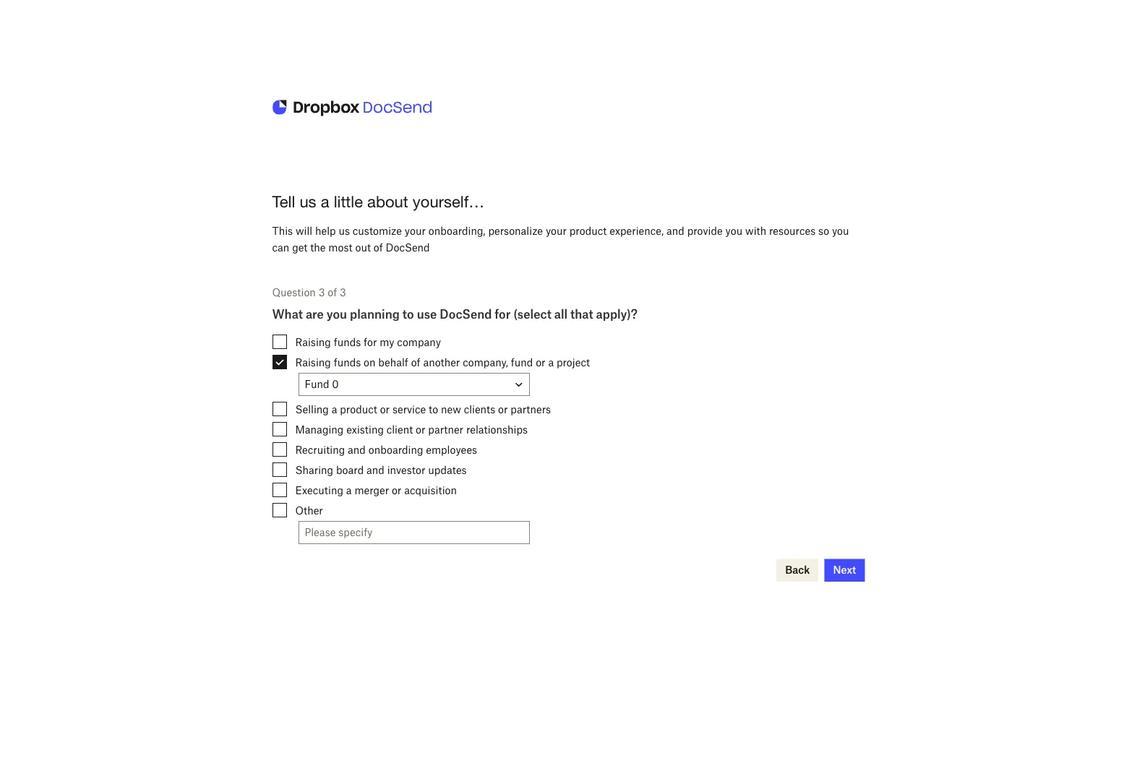 Task type: locate. For each thing, give the bounding box(es) containing it.
1 vertical spatial funds
[[334, 356, 361, 369]]

us
[[300, 192, 316, 211], [339, 225, 350, 237]]

0 horizontal spatial docsend
[[386, 241, 430, 254]]

product left "experience,"
[[569, 225, 607, 237]]

2 vertical spatial and
[[367, 464, 384, 476]]

managing existing client or partner relationships
[[295, 424, 528, 436]]

to left new
[[429, 403, 438, 416]]

1 raising from the top
[[295, 336, 331, 348]]

or right fund
[[536, 356, 545, 369]]

or
[[536, 356, 545, 369], [380, 403, 390, 416], [498, 403, 508, 416], [416, 424, 425, 436], [392, 484, 401, 497]]

0 vertical spatial to
[[403, 308, 414, 322]]

onboarding,
[[429, 225, 485, 237]]

raising
[[295, 336, 331, 348], [295, 356, 331, 369]]

your
[[405, 225, 426, 237], [546, 225, 567, 237]]

1 vertical spatial raising
[[295, 356, 331, 369]]

1 horizontal spatial for
[[495, 308, 511, 322]]

3 down most in the top left of the page
[[340, 287, 346, 299]]

a
[[321, 192, 329, 211], [548, 356, 554, 369], [332, 403, 337, 416], [346, 484, 352, 497]]

you
[[725, 225, 743, 237], [832, 225, 849, 237], [327, 308, 347, 322]]

and left provide
[[667, 225, 684, 237]]

2 horizontal spatial and
[[667, 225, 684, 237]]

raising funds for my company
[[295, 336, 441, 348]]

0 vertical spatial docsend
[[386, 241, 430, 254]]

0 horizontal spatial 3
[[319, 287, 325, 299]]

question
[[272, 287, 316, 299]]

1 vertical spatial for
[[364, 336, 377, 348]]

1 vertical spatial us
[[339, 225, 350, 237]]

0 vertical spatial and
[[667, 225, 684, 237]]

0 vertical spatial raising
[[295, 336, 331, 348]]

of inside this will help us customize your onboarding, personalize your product experience, and provide you with resources so you can get the most out of docsend
[[374, 241, 383, 254]]

acquisition
[[404, 484, 457, 497]]

0 horizontal spatial you
[[327, 308, 347, 322]]

funds
[[334, 336, 361, 348], [334, 356, 361, 369]]

us inside this will help us customize your onboarding, personalize your product experience, and provide you with resources so you can get the most out of docsend
[[339, 225, 350, 237]]

or up relationships
[[498, 403, 508, 416]]

selling a product or service to new clients or partners
[[295, 403, 551, 416]]

relationships
[[466, 424, 528, 436]]

raising up fund at the left of the page
[[295, 356, 331, 369]]

us right tell
[[300, 192, 316, 211]]

are
[[306, 308, 324, 322]]

what are you planning to use docsend for (select all that apply)? group
[[272, 308, 865, 545]]

or down selling a product or service to new clients or partners
[[416, 424, 425, 436]]

to
[[403, 308, 414, 322], [429, 403, 438, 416]]

onboarding
[[368, 444, 423, 456]]

for left my
[[364, 336, 377, 348]]

2 3 from the left
[[340, 287, 346, 299]]

recruiting
[[295, 444, 345, 456]]

product up existing
[[340, 403, 377, 416]]

of down company
[[411, 356, 420, 369]]

1 horizontal spatial your
[[546, 225, 567, 237]]

0 horizontal spatial us
[[300, 192, 316, 211]]

2 vertical spatial of
[[411, 356, 420, 369]]

a left project
[[548, 356, 554, 369]]

a down board
[[346, 484, 352, 497]]

1 vertical spatial to
[[429, 403, 438, 416]]

0
[[332, 378, 339, 391]]

you left with
[[725, 225, 743, 237]]

1 funds from the top
[[334, 336, 361, 348]]

go to docsend homepage image
[[272, 95, 431, 121]]

updates
[[428, 464, 467, 476]]

behalf
[[378, 356, 408, 369]]

tell us a little about yourself…
[[272, 192, 485, 211]]

product inside what are you planning to use docsend for (select all that apply)? group
[[340, 403, 377, 416]]

apply)?
[[596, 308, 637, 322]]

docsend inside group
[[440, 308, 492, 322]]

of right question on the left top of page
[[328, 287, 337, 299]]

sharing
[[295, 464, 333, 476]]

or for executing a merger or acquisition
[[392, 484, 401, 497]]

you right "so"
[[832, 225, 849, 237]]

employees
[[426, 444, 477, 456]]

or left service
[[380, 403, 390, 416]]

you right "are"
[[327, 308, 347, 322]]

1 horizontal spatial product
[[569, 225, 607, 237]]

what
[[272, 308, 303, 322]]

and
[[667, 225, 684, 237], [348, 444, 366, 456], [367, 464, 384, 476]]

your right customize
[[405, 225, 426, 237]]

next
[[833, 564, 856, 576]]

1 vertical spatial docsend
[[440, 308, 492, 322]]

2 horizontal spatial of
[[411, 356, 420, 369]]

0 vertical spatial of
[[374, 241, 383, 254]]

or for managing existing client or partner relationships
[[416, 424, 425, 436]]

docsend right use at the left top of page
[[440, 308, 492, 322]]

of
[[374, 241, 383, 254], [328, 287, 337, 299], [411, 356, 420, 369]]

provide
[[687, 225, 723, 237]]

so
[[818, 225, 829, 237]]

question 3 of 3
[[272, 287, 346, 299]]

existing
[[346, 424, 384, 436]]

Funding Stage button
[[298, 373, 529, 396]]

docsend
[[386, 241, 430, 254], [440, 308, 492, 322]]

funds down planning
[[334, 336, 361, 348]]

2 funds from the top
[[334, 356, 361, 369]]

0 horizontal spatial of
[[328, 287, 337, 299]]

1 vertical spatial product
[[340, 403, 377, 416]]

docsend down customize
[[386, 241, 430, 254]]

and up executing a merger or acquisition
[[367, 464, 384, 476]]

little
[[334, 192, 363, 211]]

1 horizontal spatial and
[[367, 464, 384, 476]]

for left (select
[[495, 308, 511, 322]]

a right selling
[[332, 403, 337, 416]]

my
[[380, 336, 394, 348]]

3 up "are"
[[319, 287, 325, 299]]

service
[[392, 403, 426, 416]]

1 horizontal spatial us
[[339, 225, 350, 237]]

of right out
[[374, 241, 383, 254]]

funds left on
[[334, 356, 361, 369]]

this will help us customize your onboarding, personalize your product experience, and provide you with resources so you can get the most out of docsend
[[272, 225, 849, 254]]

your right personalize
[[546, 225, 567, 237]]

1 horizontal spatial to
[[429, 403, 438, 416]]

and up board
[[348, 444, 366, 456]]

to left use at the left top of page
[[403, 308, 414, 322]]

or down investor
[[392, 484, 401, 497]]

1 horizontal spatial 3
[[340, 287, 346, 299]]

of inside what are you planning to use docsend for (select all that apply)? group
[[411, 356, 420, 369]]

for
[[495, 308, 511, 322], [364, 336, 377, 348]]

3
[[319, 287, 325, 299], [340, 287, 346, 299]]

with
[[745, 225, 766, 237]]

0 vertical spatial us
[[300, 192, 316, 211]]

company
[[397, 336, 441, 348]]

us up most in the top left of the page
[[339, 225, 350, 237]]

raising down "are"
[[295, 336, 331, 348]]

the
[[310, 241, 326, 254]]

0 horizontal spatial and
[[348, 444, 366, 456]]

0 horizontal spatial product
[[340, 403, 377, 416]]

product
[[569, 225, 607, 237], [340, 403, 377, 416]]

2 raising from the top
[[295, 356, 331, 369]]

0 vertical spatial product
[[569, 225, 607, 237]]

raising for 3
[[295, 336, 331, 348]]

0 vertical spatial funds
[[334, 336, 361, 348]]

experience,
[[610, 225, 664, 237]]

1 horizontal spatial docsend
[[440, 308, 492, 322]]

0 horizontal spatial your
[[405, 225, 426, 237]]

1 horizontal spatial of
[[374, 241, 383, 254]]



Task type: describe. For each thing, give the bounding box(es) containing it.
managing
[[295, 424, 344, 436]]

1 vertical spatial of
[[328, 287, 337, 299]]

all
[[554, 308, 568, 322]]

a left the little
[[321, 192, 329, 211]]

1 your from the left
[[405, 225, 426, 237]]

0 horizontal spatial for
[[364, 336, 377, 348]]

project
[[557, 356, 590, 369]]

yourself…
[[413, 192, 485, 211]]

raising for are
[[295, 356, 331, 369]]

fund
[[511, 356, 533, 369]]

tell
[[272, 192, 295, 211]]

selling
[[295, 403, 329, 416]]

new
[[441, 403, 461, 416]]

client
[[387, 424, 413, 436]]

sharing board and investor updates
[[295, 464, 467, 476]]

docsend inside this will help us customize your onboarding, personalize your product experience, and provide you with resources so you can get the most out of docsend
[[386, 241, 430, 254]]

another
[[423, 356, 460, 369]]

merger
[[354, 484, 389, 497]]

0 vertical spatial for
[[495, 308, 511, 322]]

resources
[[769, 225, 816, 237]]

this
[[272, 225, 293, 237]]

most
[[328, 241, 352, 254]]

0 horizontal spatial to
[[403, 308, 414, 322]]

you inside group
[[327, 308, 347, 322]]

executing
[[295, 484, 343, 497]]

raising funds on behalf of another company, fund or a project
[[295, 356, 590, 369]]

partners
[[511, 403, 551, 416]]

funds for planning
[[334, 356, 361, 369]]

on
[[364, 356, 376, 369]]

product inside this will help us customize your onboarding, personalize your product experience, and provide you with resources so you can get the most out of docsend
[[569, 225, 607, 237]]

clients
[[464, 403, 495, 416]]

1 vertical spatial and
[[348, 444, 366, 456]]

other
[[295, 505, 323, 517]]

will
[[296, 225, 312, 237]]

2 horizontal spatial you
[[832, 225, 849, 237]]

back
[[785, 564, 810, 576]]

recruiting and onboarding employees
[[295, 444, 477, 456]]

1 horizontal spatial you
[[725, 225, 743, 237]]

board
[[336, 464, 364, 476]]

back button
[[776, 559, 819, 582]]

(select
[[513, 308, 551, 322]]

use
[[417, 308, 437, 322]]

1 3 from the left
[[319, 287, 325, 299]]

personalize
[[488, 225, 543, 237]]

company,
[[463, 356, 508, 369]]

out
[[355, 241, 371, 254]]

funds for 3
[[334, 336, 361, 348]]

Other text field
[[299, 522, 529, 544]]

that
[[570, 308, 593, 322]]

about
[[367, 192, 408, 211]]

executing a merger or acquisition
[[295, 484, 457, 497]]

fund
[[305, 378, 329, 391]]

fund 0
[[305, 378, 339, 391]]

investor
[[387, 464, 425, 476]]

2 your from the left
[[546, 225, 567, 237]]

next button
[[824, 559, 865, 582]]

and inside this will help us customize your onboarding, personalize your product experience, and provide you with resources so you can get the most out of docsend
[[667, 225, 684, 237]]

get
[[292, 241, 308, 254]]

or for selling a product or service to new clients or partners
[[380, 403, 390, 416]]

help
[[315, 225, 336, 237]]

what are you planning to use docsend for (select all that apply)?
[[272, 308, 637, 322]]

planning
[[350, 308, 400, 322]]

partner
[[428, 424, 463, 436]]

customize
[[353, 225, 402, 237]]

can
[[272, 241, 289, 254]]



Task type: vqa. For each thing, say whether or not it's contained in the screenshot.
OF
yes



